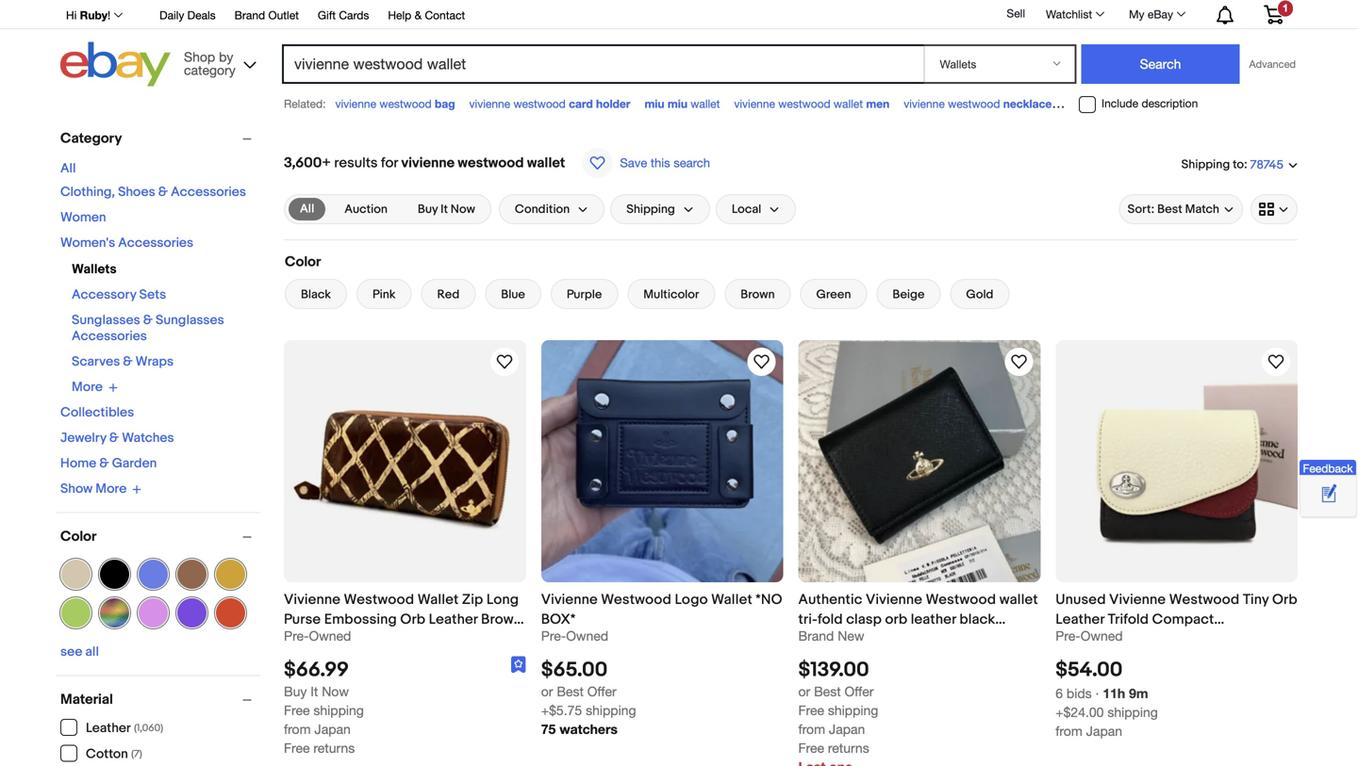 Task type: vqa. For each thing, say whether or not it's contained in the screenshot.
bottom It
yes



Task type: describe. For each thing, give the bounding box(es) containing it.
pre- inside vivienne westwood logo wallet *no box* pre-owned
[[541, 629, 566, 644]]

men
[[866, 97, 890, 110]]

jewelry
[[60, 431, 106, 447]]

wraps
[[136, 354, 174, 370]]

1 horizontal spatial brown
[[741, 288, 775, 302]]

collectibles
[[60, 405, 134, 421]]

pre-owned for $66.99
[[284, 629, 351, 644]]

wallet inside authentic vivienne westwood wallet tri-fold clasp orb leather black authentc
[[1000, 592, 1038, 609]]

tri-
[[799, 612, 818, 629]]

hi
[[66, 8, 77, 22]]

1 vertical spatial all link
[[289, 198, 326, 221]]

shipping for shipping to : 78745
[[1182, 157, 1230, 172]]

11h
[[1103, 686, 1126, 702]]

buy it now
[[418, 202, 475, 217]]

blue link
[[485, 279, 541, 309]]

women's
[[60, 235, 115, 251]]

help & contact
[[388, 8, 465, 22]]

wallet/3s1036
[[1056, 631, 1151, 648]]

watchers
[[560, 722, 618, 738]]

color inside main content
[[285, 254, 321, 271]]

clothing, shoes & accessories women
[[60, 184, 246, 226]]

authentic vivienne westwood wallet tri-fold clasp orb leather black authentc heading
[[799, 592, 1038, 648]]

& down sets
[[143, 313, 153, 329]]

wallet inside vivienne westwood wallet zip long purse embossing orb leather brown authentic
[[418, 592, 459, 609]]

leather inside vivienne westwood wallet zip long purse embossing orb leather brown authentic
[[429, 612, 478, 629]]

shipping button
[[611, 194, 710, 225]]

78745
[[1250, 158, 1284, 173]]

vivienne for vivienne westwood card holder
[[469, 97, 510, 110]]

for
[[381, 155, 398, 172]]

women's accessories
[[60, 235, 193, 251]]

wallet inside vivienne westwood logo wallet *no box* pre-owned
[[711, 592, 753, 609]]

cards
[[339, 8, 369, 22]]

local
[[732, 202, 762, 217]]

accessory
[[72, 287, 136, 303]]

2 miu from the left
[[668, 97, 688, 110]]

show more button
[[60, 482, 142, 498]]

gold link
[[950, 279, 1010, 309]]

vivienne westwood logo wallet *no box* image
[[541, 341, 783, 583]]

all
[[85, 645, 99, 661]]

category
[[184, 62, 236, 78]]

vivienne inside vivienne westwood wallet zip long purse embossing orb leather brown authentic
[[284, 592, 341, 609]]

this
[[651, 156, 670, 170]]

gift cards
[[318, 8, 369, 22]]

cotton (7)
[[86, 747, 142, 763]]

red
[[437, 288, 460, 302]]

owned inside vivienne westwood logo wallet *no box* pre-owned
[[566, 629, 609, 644]]

material button
[[60, 692, 260, 709]]

offer for $139.00
[[845, 684, 874, 700]]

holder
[[596, 97, 631, 110]]

orb
[[885, 612, 908, 629]]

watch authentic vivienne westwood wallet tri-fold clasp orb leather black authentc image
[[1008, 351, 1030, 374]]

gold
[[966, 288, 994, 302]]

0 horizontal spatial all link
[[60, 161, 76, 177]]

by
[[219, 49, 233, 65]]

$54.00
[[1056, 658, 1123, 683]]

+$5.75
[[541, 703, 582, 719]]

green
[[817, 288, 851, 302]]

1 miu from the left
[[645, 97, 665, 110]]

brand for brand outlet
[[235, 8, 265, 22]]

& inside account navigation
[[415, 8, 422, 22]]

$54.00 6 bids · 11h 9m +$24.00 shipping from japan
[[1056, 658, 1158, 740]]

$65.00
[[541, 658, 608, 683]]

$139.00 or best offer free shipping from japan free returns
[[799, 658, 879, 757]]

vivienne inside authentic vivienne westwood wallet tri-fold clasp orb leather black authentc
[[866, 592, 923, 609]]

authentc
[[799, 631, 857, 648]]

help & contact link
[[388, 6, 465, 26]]

0 vertical spatial more
[[72, 380, 103, 396]]

material
[[60, 692, 113, 709]]

more button
[[72, 380, 118, 396]]

vivienne for vivienne westwood
[[1066, 97, 1107, 110]]

shipping inside $65.00 or best offer +$5.75 shipping 75 watchers
[[586, 703, 636, 719]]

+
[[322, 155, 331, 172]]

gift cards link
[[318, 6, 369, 26]]

(7)
[[131, 749, 142, 761]]

ruby
[[80, 8, 108, 22]]

card
[[569, 97, 593, 110]]

or for $65.00
[[541, 684, 553, 700]]

owned for $54.00
[[1081, 629, 1123, 644]]

accessories inside wallets accessory sets sunglasses & sunglasses accessories scarves & wraps
[[72, 329, 147, 345]]

black
[[301, 288, 331, 302]]

brand new
[[799, 629, 865, 644]]

gift
[[318, 8, 336, 22]]

buy for buy it now
[[418, 202, 438, 217]]

ebay
[[1148, 8, 1174, 21]]

returns inside buy it now free shipping from japan free returns
[[314, 741, 355, 757]]

home
[[60, 456, 96, 472]]

shipping inside $139.00 or best offer free shipping from japan free returns
[[828, 703, 879, 719]]

save this search button
[[577, 147, 716, 179]]

women's accessories link
[[60, 235, 193, 251]]

pre- for $66.99
[[284, 629, 309, 644]]

from inside $139.00 or best offer free shipping from japan free returns
[[799, 722, 825, 738]]

main content containing $66.99
[[276, 121, 1306, 767]]

vivienne westwood necklace
[[904, 97, 1052, 110]]

pre-owned for $54.00
[[1056, 629, 1123, 644]]

westwood for necklace
[[948, 97, 1000, 110]]

advanced
[[1249, 58, 1296, 70]]

match
[[1185, 202, 1220, 217]]

1 sunglasses from the left
[[72, 313, 140, 329]]

1 vertical spatial accessories
[[118, 235, 193, 251]]

daily deals
[[160, 8, 216, 22]]

best for $139.00
[[814, 684, 841, 700]]

leather (1,060)
[[86, 721, 163, 737]]

wallets accessory sets sunglasses & sunglasses accessories scarves & wraps
[[72, 262, 224, 370]]

auction
[[345, 202, 388, 217]]

9m
[[1129, 686, 1149, 702]]

clothing,
[[60, 184, 115, 200]]

shop by category
[[184, 49, 236, 78]]

vivienne westwood logo wallet *no box* link
[[541, 590, 783, 629]]

wallet up search
[[691, 97, 720, 110]]

·
[[1096, 686, 1099, 702]]

japan inside buy it now free shipping from japan free returns
[[315, 722, 351, 738]]

unused vivienne westwood tiny orb leather  trifold compact wallet/3s1036 heading
[[1056, 592, 1298, 648]]

none submit inside shop by category banner
[[1082, 44, 1240, 84]]

0 vertical spatial all
[[60, 161, 76, 177]]

logo
[[675, 592, 708, 609]]

vivienne westwood wallet zip long purse embossing orb leather brown authentic heading
[[284, 592, 524, 648]]

watch vivienne westwood logo wallet *no box* image
[[750, 351, 773, 374]]

vivienne westwood wallet zip long purse embossing orb leather brown authentic image
[[284, 349, 526, 574]]

necklace
[[1004, 97, 1052, 110]]

red link
[[421, 279, 476, 309]]

from inside buy it now free shipping from japan free returns
[[284, 722, 311, 738]]

wallets
[[72, 262, 117, 278]]

watchlist
[[1046, 8, 1092, 21]]

box*
[[541, 612, 576, 629]]

trifold
[[1108, 612, 1149, 629]]

2 sunglasses from the left
[[156, 313, 224, 329]]

shipping for shipping
[[627, 202, 675, 217]]



Task type: locate. For each thing, give the bounding box(es) containing it.
sets
[[139, 287, 166, 303]]

women link
[[60, 210, 106, 226]]

westwood left card
[[514, 97, 566, 110]]

0 horizontal spatial owned
[[309, 629, 351, 644]]

0 horizontal spatial now
[[322, 684, 349, 700]]

2 wallet from the left
[[711, 592, 753, 609]]

authentic vivienne westwood wallet tri-fold clasp orb leather black authentc image
[[799, 341, 1041, 583]]

1 owned from the left
[[309, 629, 351, 644]]

2 returns from the left
[[828, 741, 869, 757]]

brand left the new
[[799, 629, 834, 644]]

vivienne inside vivienne westwood logo wallet *no box* pre-owned
[[541, 592, 598, 609]]

buy inside buy it now free shipping from japan free returns
[[284, 684, 307, 700]]

it inside buy it now free shipping from japan free returns
[[311, 684, 318, 700]]

0 horizontal spatial authentic
[[284, 631, 348, 648]]

westwood inside vivienne westwood logo wallet *no box* pre-owned
[[601, 592, 672, 609]]

vivienne right the necklace
[[1066, 97, 1107, 110]]

vivienne right bag
[[469, 97, 510, 110]]

1 vertical spatial more
[[96, 482, 127, 498]]

vivienne westwood bag
[[335, 97, 455, 110]]

0 vertical spatial accessories
[[171, 184, 246, 200]]

0 vertical spatial brown
[[741, 288, 775, 302]]

my ebay link
[[1119, 3, 1194, 25]]

1 horizontal spatial pre-
[[541, 629, 566, 644]]

1 horizontal spatial from
[[799, 722, 825, 738]]

& up the show more 'button'
[[99, 456, 109, 472]]

2 horizontal spatial pre-
[[1056, 629, 1081, 644]]

garden
[[112, 456, 157, 472]]

1 horizontal spatial buy
[[418, 202, 438, 217]]

westwood for bag
[[380, 97, 432, 110]]

shipping down $66.99 on the bottom left of page
[[314, 703, 364, 719]]

$65.00 or best offer +$5.75 shipping 75 watchers
[[541, 658, 636, 738]]

westwood for card
[[514, 97, 566, 110]]

1 horizontal spatial all
[[300, 202, 314, 216]]

1 vertical spatial authentic
[[284, 631, 348, 648]]

authentic vivienne westwood wallet tri-fold clasp orb leather black authentc link
[[799, 590, 1041, 648]]

2 or from the left
[[799, 684, 811, 700]]

pre- up "$65.00"
[[541, 629, 566, 644]]

1 vertical spatial orb
[[400, 612, 426, 629]]

it down 3,600 + results for vivienne westwood wallet at the left top of page
[[441, 202, 448, 217]]

brand outlet
[[235, 8, 299, 22]]

include
[[1102, 97, 1139, 110]]

watch unused vivienne westwood tiny orb leather  trifold compact wallet/3s1036 image
[[1265, 351, 1288, 374]]

authentic inside authentic vivienne westwood wallet tri-fold clasp orb leather black authentc
[[799, 592, 863, 609]]

vivienne up 'trifold'
[[1110, 592, 1166, 609]]

clasp
[[846, 612, 882, 629]]

3 owned from the left
[[1081, 629, 1123, 644]]

leather down zip
[[429, 612, 478, 629]]

1 horizontal spatial it
[[441, 202, 448, 217]]

bag
[[435, 97, 455, 110]]

collectibles link
[[60, 405, 134, 421]]

description
[[1142, 97, 1198, 110]]

0 horizontal spatial pre-
[[284, 629, 309, 644]]

all down 3,600
[[300, 202, 314, 216]]

1 horizontal spatial miu
[[668, 97, 688, 110]]

now inside buy it now free shipping from japan free returns
[[322, 684, 349, 700]]

collectibles jewelry & watches home & garden
[[60, 405, 174, 472]]

1 horizontal spatial now
[[451, 202, 475, 217]]

vivienne right related:
[[335, 97, 376, 110]]

2 horizontal spatial best
[[1158, 202, 1183, 217]]

wallet up condition
[[527, 155, 565, 172]]

brown up watch vivienne westwood logo wallet *no box*
[[741, 288, 775, 302]]

westwood inside vivienne westwood wallet zip long purse embossing orb leather brown authentic
[[344, 592, 414, 609]]

accessories up 'scarves & wraps' link
[[72, 329, 147, 345]]

brand inside account navigation
[[235, 8, 265, 22]]

black
[[960, 612, 996, 629]]

1 horizontal spatial or
[[799, 684, 811, 700]]

pre- for $54.00
[[1056, 629, 1081, 644]]

vivienne westwood wallet men
[[734, 97, 890, 110]]

leather up cotton on the left bottom of page
[[86, 721, 131, 737]]

owned up "$65.00"
[[566, 629, 609, 644]]

pre-
[[284, 629, 309, 644], [541, 629, 566, 644], [1056, 629, 1081, 644]]

0 horizontal spatial wallet
[[418, 592, 459, 609]]

scarves
[[72, 354, 120, 370]]

vivienne for vivienne westwood necklace
[[904, 97, 945, 110]]

leather
[[429, 612, 478, 629], [1056, 612, 1105, 629], [86, 721, 131, 737]]

0 horizontal spatial offer
[[587, 684, 617, 700]]

main content
[[276, 121, 1306, 767]]

brand left outlet
[[235, 8, 265, 22]]

1 horizontal spatial leather
[[429, 612, 478, 629]]

75
[[541, 722, 556, 738]]

owned up $66.99 on the bottom left of page
[[309, 629, 351, 644]]

see all
[[60, 645, 99, 661]]

1 or from the left
[[541, 684, 553, 700]]

0 vertical spatial it
[[441, 202, 448, 217]]

westwood inside authentic vivienne westwood wallet tri-fold clasp orb leather black authentc
[[926, 592, 996, 609]]

watch vivienne westwood wallet zip long purse embossing orb leather brown authentic image
[[493, 351, 516, 374]]

my ebay
[[1129, 8, 1174, 21]]

it
[[441, 202, 448, 217], [311, 684, 318, 700]]

& inside clothing, shoes & accessories women
[[158, 184, 168, 200]]

best for $65.00
[[557, 684, 584, 700]]

owned for $66.99
[[309, 629, 351, 644]]

1 pre- from the left
[[284, 629, 309, 644]]

vivienne inside main content
[[401, 155, 455, 172]]

vivienne right men at top
[[904, 97, 945, 110]]

shipping left to
[[1182, 157, 1230, 172]]

listing options selector. gallery view selected. image
[[1259, 202, 1290, 217]]

brown down long
[[481, 612, 522, 629]]

zip
[[462, 592, 483, 609]]

2 horizontal spatial from
[[1056, 724, 1083, 740]]

it down $66.99 on the bottom left of page
[[311, 684, 318, 700]]

or up +$5.75
[[541, 684, 553, 700]]

vivienne up box*
[[541, 592, 598, 609]]

2 pre- from the left
[[541, 629, 566, 644]]

vivienne westwood logo wallet *no box* pre-owned
[[541, 592, 783, 644]]

color up black link
[[285, 254, 321, 271]]

now down $66.99 on the bottom left of page
[[322, 684, 349, 700]]

westwood up embossing
[[344, 592, 414, 609]]

$139.00
[[799, 658, 869, 683]]

pink
[[373, 288, 396, 302]]

1 vertical spatial it
[[311, 684, 318, 700]]

feedback
[[1303, 462, 1353, 475]]

offer down "$139.00"
[[845, 684, 874, 700]]

orb inside unused vivienne westwood tiny orb leather  trifold compact wallet/3s1036
[[1273, 592, 1298, 609]]

wallet left *no
[[711, 592, 753, 609]]

account navigation
[[56, 0, 1298, 29]]

beige
[[893, 288, 925, 302]]

include description
[[1102, 97, 1198, 110]]

condition button
[[499, 194, 605, 225]]

Search for anything text field
[[285, 46, 920, 82]]

$66.99
[[284, 658, 349, 683]]

watchlist link
[[1036, 3, 1113, 25]]

3 vivienne from the left
[[866, 592, 923, 609]]

westwood inside unused vivienne westwood tiny orb leather  trifold compact wallet/3s1036
[[1169, 592, 1240, 609]]

1 horizontal spatial color
[[285, 254, 321, 271]]

0 horizontal spatial leather
[[86, 721, 131, 737]]

0 horizontal spatial brand
[[235, 8, 265, 22]]

1 vertical spatial color
[[60, 529, 97, 546]]

1 pre-owned from the left
[[284, 629, 351, 644]]

0 horizontal spatial from
[[284, 722, 311, 738]]

vivienne westwood
[[1066, 97, 1166, 110]]

best down "$139.00"
[[814, 684, 841, 700]]

vivienne up orb
[[866, 592, 923, 609]]

1
[[1283, 2, 1289, 14]]

best inside $65.00 or best offer +$5.75 shipping 75 watchers
[[557, 684, 584, 700]]

unused vivienne westwood tiny orb leather  trifold compact wallet/3s1036 link
[[1056, 590, 1298, 648]]

vivienne for vivienne westwood bag
[[335, 97, 376, 110]]

brand for brand new
[[799, 629, 834, 644]]

3 westwood from the left
[[926, 592, 996, 609]]

1 offer from the left
[[587, 684, 617, 700]]

buy down $66.99 on the bottom left of page
[[284, 684, 307, 700]]

orb right the tiny
[[1273, 592, 1298, 609]]

0 horizontal spatial japan
[[315, 722, 351, 738]]

1 vertical spatial now
[[322, 684, 349, 700]]

color button
[[60, 529, 260, 546]]

1 vivienne from the left
[[284, 592, 341, 609]]

japan inside $54.00 6 bids · 11h 9m +$24.00 shipping from japan
[[1086, 724, 1123, 740]]

embossing
[[324, 612, 397, 629]]

orb inside vivienne westwood wallet zip long purse embossing orb leather brown authentic
[[400, 612, 426, 629]]

westwood up buy it now link
[[458, 155, 524, 172]]

0 horizontal spatial brown
[[481, 612, 522, 629]]

offer down "$65.00"
[[587, 684, 617, 700]]

or inside $139.00 or best offer free shipping from japan free returns
[[799, 684, 811, 700]]

more
[[72, 380, 103, 396], [96, 482, 127, 498]]

westwood for wallet
[[779, 97, 831, 110]]

now for buy it now free shipping from japan free returns
[[322, 684, 349, 700]]

1 link
[[1253, 0, 1295, 27]]

westwood left the necklace
[[948, 97, 1000, 110]]

westwood down my
[[1111, 97, 1163, 110]]

from down +$24.00
[[1056, 724, 1083, 740]]

0 vertical spatial color
[[285, 254, 321, 271]]

0 horizontal spatial pre-owned
[[284, 629, 351, 644]]

offer inside $139.00 or best offer free shipping from japan free returns
[[845, 684, 874, 700]]

buy for buy it now free shipping from japan free returns
[[284, 684, 307, 700]]

buy
[[418, 202, 438, 217], [284, 684, 307, 700]]

pre-owned up $54.00
[[1056, 629, 1123, 644]]

wallet left men at top
[[834, 97, 863, 110]]

best inside dropdown button
[[1158, 202, 1183, 217]]

all up clothing,
[[60, 161, 76, 177]]

vivienne up purse
[[284, 592, 341, 609]]

owned up $54.00
[[1081, 629, 1123, 644]]

2 horizontal spatial leather
[[1056, 612, 1105, 629]]

0 vertical spatial shipping
[[1182, 157, 1230, 172]]

*no
[[756, 592, 783, 609]]

fold
[[818, 612, 843, 629]]

japan down +$24.00
[[1086, 724, 1123, 740]]

pre-owned
[[284, 629, 351, 644], [1056, 629, 1123, 644]]

1 vertical spatial brand
[[799, 629, 834, 644]]

!
[[108, 8, 110, 22]]

returns
[[314, 741, 355, 757], [828, 741, 869, 757]]

related:
[[284, 97, 326, 110]]

4 vivienne from the left
[[1110, 592, 1166, 609]]

1 horizontal spatial japan
[[829, 722, 865, 738]]

leather down unused
[[1056, 612, 1105, 629]]

None submit
[[1082, 44, 1240, 84]]

contact
[[425, 8, 465, 22]]

category
[[60, 130, 122, 147]]

0 horizontal spatial best
[[557, 684, 584, 700]]

japan inside $139.00 or best offer free shipping from japan free returns
[[829, 722, 865, 738]]

authentic
[[799, 592, 863, 609], [284, 631, 348, 648]]

leather
[[911, 612, 956, 629]]

more down the scarves
[[72, 380, 103, 396]]

& up home & garden link
[[109, 431, 119, 447]]

1 vertical spatial shipping
[[627, 202, 675, 217]]

& left the wraps
[[123, 354, 133, 370]]

bids
[[1067, 686, 1092, 702]]

returns inside $139.00 or best offer free shipping from japan free returns
[[828, 741, 869, 757]]

0 vertical spatial buy
[[418, 202, 438, 217]]

westwood left bag
[[380, 97, 432, 110]]

0 vertical spatial all link
[[60, 161, 76, 177]]

offer inside $65.00 or best offer +$5.75 shipping 75 watchers
[[587, 684, 617, 700]]

shipping inside buy it now free shipping from japan free returns
[[314, 703, 364, 719]]

returns down "$139.00"
[[828, 741, 869, 757]]

shipping up watchers
[[586, 703, 636, 719]]

westwood up the 'black'
[[926, 592, 996, 609]]

1 horizontal spatial pre-owned
[[1056, 629, 1123, 644]]

japan down $66.99 on the bottom left of page
[[315, 722, 351, 738]]

wallet left unused
[[1000, 592, 1038, 609]]

1 horizontal spatial all link
[[289, 198, 326, 221]]

or
[[541, 684, 553, 700], [799, 684, 811, 700]]

1 horizontal spatial offer
[[845, 684, 874, 700]]

1 vertical spatial all
[[300, 202, 314, 216]]

0 horizontal spatial orb
[[400, 612, 426, 629]]

all link
[[60, 161, 76, 177], [289, 198, 326, 221]]

0 vertical spatial authentic
[[799, 592, 863, 609]]

0 horizontal spatial returns
[[314, 741, 355, 757]]

4 westwood from the left
[[1169, 592, 1240, 609]]

returns down $66.99 on the bottom left of page
[[314, 741, 355, 757]]

All selected text field
[[300, 201, 314, 218]]

accessories down clothing, shoes & accessories women at the top left of page
[[118, 235, 193, 251]]

sort:
[[1128, 202, 1155, 217]]

shipping down save this search button
[[627, 202, 675, 217]]

0 horizontal spatial shipping
[[627, 202, 675, 217]]

buy down 3,600 + results for vivienne westwood wallet at the left top of page
[[418, 202, 438, 217]]

miu right holder
[[645, 97, 665, 110]]

auction link
[[333, 198, 399, 221]]

shipping inside shipping dropdown button
[[627, 202, 675, 217]]

advanced link
[[1240, 45, 1296, 83]]

vivienne westwood logo wallet *no box* heading
[[541, 592, 783, 629]]

2 vertical spatial accessories
[[72, 329, 147, 345]]

2 westwood from the left
[[601, 592, 672, 609]]

2 owned from the left
[[566, 629, 609, 644]]

brown inside vivienne westwood wallet zip long purse embossing orb leather brown authentic
[[481, 612, 522, 629]]

from down $66.99 on the bottom left of page
[[284, 722, 311, 738]]

shipping inside $54.00 6 bids · 11h 9m +$24.00 shipping from japan
[[1108, 705, 1158, 721]]

or for $139.00
[[799, 684, 811, 700]]

best right sort:
[[1158, 202, 1183, 217]]

pre-owned up $66.99 on the bottom left of page
[[284, 629, 351, 644]]

2 offer from the left
[[845, 684, 874, 700]]

shipping down the '9m'
[[1108, 705, 1158, 721]]

accessories
[[171, 184, 246, 200], [118, 235, 193, 251], [72, 329, 147, 345]]

offer for $65.00
[[587, 684, 617, 700]]

all link up clothing,
[[60, 161, 76, 177]]

1 horizontal spatial wallet
[[711, 592, 753, 609]]

accessories inside clothing, shoes & accessories women
[[171, 184, 246, 200]]

from inside $54.00 6 bids · 11h 9m +$24.00 shipping from japan
[[1056, 724, 1083, 740]]

0 horizontal spatial buy
[[284, 684, 307, 700]]

to
[[1233, 157, 1244, 172]]

1 horizontal spatial owned
[[566, 629, 609, 644]]

wallet
[[418, 592, 459, 609], [711, 592, 753, 609]]

2 horizontal spatial japan
[[1086, 724, 1123, 740]]

0 vertical spatial now
[[451, 202, 475, 217]]

new
[[838, 629, 865, 644]]

local button
[[716, 194, 796, 225]]

cotton
[[86, 747, 128, 763]]

shipping down "$139.00"
[[828, 703, 879, 719]]

0 horizontal spatial miu
[[645, 97, 665, 110]]

tiny
[[1243, 592, 1269, 609]]

1 horizontal spatial brand
[[799, 629, 834, 644]]

best inside $139.00 or best offer free shipping from japan free returns
[[814, 684, 841, 700]]

1 vertical spatial buy
[[284, 684, 307, 700]]

brown link
[[725, 279, 791, 309]]

now down 3,600 + results for vivienne westwood wallet at the left top of page
[[451, 202, 475, 217]]

1 westwood from the left
[[344, 592, 414, 609]]

westwood left men at top
[[779, 97, 831, 110]]

best up +$5.75
[[557, 684, 584, 700]]

1 returns from the left
[[314, 741, 355, 757]]

& right shoes
[[158, 184, 168, 200]]

2 horizontal spatial owned
[[1081, 629, 1123, 644]]

multicolor link
[[628, 279, 715, 309]]

authentic up fold
[[799, 592, 863, 609]]

sunglasses
[[72, 313, 140, 329], [156, 313, 224, 329]]

3 pre- from the left
[[1056, 629, 1081, 644]]

save this search
[[620, 156, 710, 170]]

1 wallet from the left
[[418, 592, 459, 609]]

japan down "$139.00"
[[829, 722, 865, 738]]

miu down shop by category banner
[[668, 97, 688, 110]]

owned
[[309, 629, 351, 644], [566, 629, 609, 644], [1081, 629, 1123, 644]]

daily
[[160, 8, 184, 22]]

pre- down unused
[[1056, 629, 1081, 644]]

wallet left zip
[[418, 592, 459, 609]]

0 horizontal spatial or
[[541, 684, 553, 700]]

shop by category banner
[[56, 0, 1298, 92]]

buy it now link
[[407, 198, 487, 221]]

unused vivienne westwood tiny orb leather  trifold compact wallet/3s1036
[[1056, 592, 1298, 648]]

more down home & garden link
[[96, 482, 127, 498]]

westwood left logo
[[601, 592, 672, 609]]

now for buy it now
[[451, 202, 475, 217]]

2 vivienne from the left
[[541, 592, 598, 609]]

vivienne for vivienne westwood wallet men
[[734, 97, 775, 110]]

1 horizontal spatial shipping
[[1182, 157, 1230, 172]]

vivienne right for
[[401, 155, 455, 172]]

authentic vivienne westwood wallet tri-fold clasp orb leather black authentc
[[799, 592, 1038, 648]]

help
[[388, 8, 412, 22]]

orb right embossing
[[400, 612, 426, 629]]

1 horizontal spatial sunglasses
[[156, 313, 224, 329]]

sunglasses down accessory
[[72, 313, 140, 329]]

color down show
[[60, 529, 97, 546]]

miu
[[645, 97, 665, 110], [668, 97, 688, 110]]

sunglasses down sets
[[156, 313, 224, 329]]

purple
[[567, 288, 602, 302]]

1 horizontal spatial authentic
[[799, 592, 863, 609]]

0 horizontal spatial all
[[60, 161, 76, 177]]

compact
[[1152, 612, 1214, 629]]

it for buy it now free shipping from japan free returns
[[311, 684, 318, 700]]

0 horizontal spatial color
[[60, 529, 97, 546]]

vivienne inside unused vivienne westwood tiny orb leather  trifold compact wallet/3s1036
[[1110, 592, 1166, 609]]

0 vertical spatial brand
[[235, 8, 265, 22]]

pre- up $66.99 on the bottom left of page
[[284, 629, 309, 644]]

or inside $65.00 or best offer +$5.75 shipping 75 watchers
[[541, 684, 553, 700]]

1 horizontal spatial orb
[[1273, 592, 1298, 609]]

or down "$139.00"
[[799, 684, 811, 700]]

results
[[334, 155, 378, 172]]

multicolor
[[644, 288, 699, 302]]

all link down 3,600
[[289, 198, 326, 221]]

2 pre-owned from the left
[[1056, 629, 1123, 644]]

unused vivienne westwood tiny orb leather  trifold compact wallet/3s1036 image
[[1056, 341, 1298, 583]]

1 horizontal spatial best
[[814, 684, 841, 700]]

accessories right shoes
[[171, 184, 246, 200]]

1 horizontal spatial returns
[[828, 741, 869, 757]]

category button
[[60, 130, 260, 147]]

it for buy it now
[[441, 202, 448, 217]]

0 vertical spatial orb
[[1273, 592, 1298, 609]]

westwood up compact
[[1169, 592, 1240, 609]]

0 horizontal spatial sunglasses
[[72, 313, 140, 329]]

authentic down purse
[[284, 631, 348, 648]]

& right help
[[415, 8, 422, 22]]

1 vertical spatial brown
[[481, 612, 522, 629]]

leather inside unused vivienne westwood tiny orb leather  trifold compact wallet/3s1036
[[1056, 612, 1105, 629]]

from down "$139.00"
[[799, 722, 825, 738]]

0 horizontal spatial it
[[311, 684, 318, 700]]

vivienne right miu miu wallet
[[734, 97, 775, 110]]

authentic inside vivienne westwood wallet zip long purse embossing orb leather brown authentic
[[284, 631, 348, 648]]

shipping inside shipping to : 78745
[[1182, 157, 1230, 172]]



